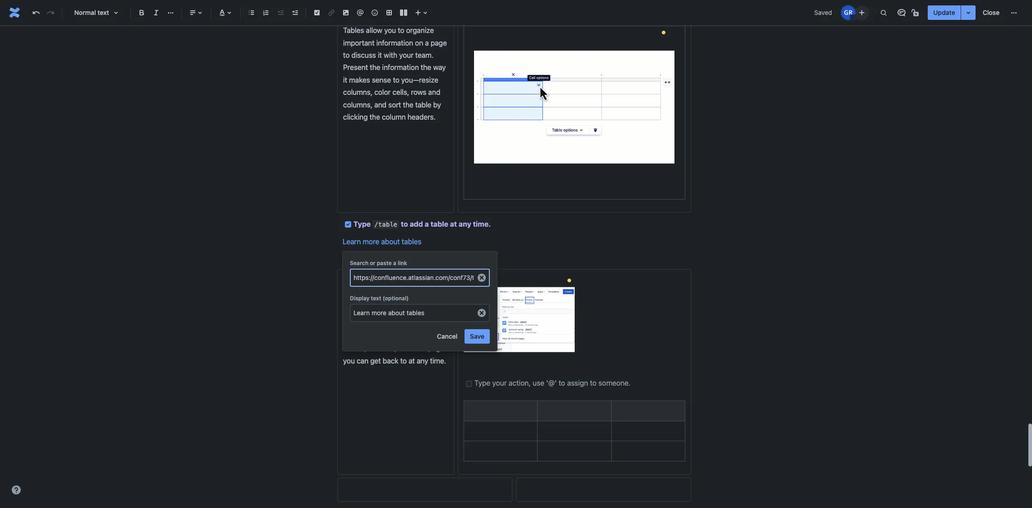 Task type: locate. For each thing, give the bounding box(es) containing it.
normal
[[74, 9, 96, 16]]

mention image
[[355, 7, 366, 18]]

and
[[428, 88, 441, 96], [375, 101, 387, 109]]

time.
[[473, 220, 491, 228], [430, 357, 446, 365]]

information down with at left
[[382, 63, 419, 72]]

you right allow
[[384, 26, 396, 34]]

way
[[433, 63, 446, 72]]

get
[[371, 357, 381, 365]]

invite to edit image
[[857, 7, 868, 18]]

1 horizontal spatial time.
[[473, 220, 491, 228]]

0 horizontal spatial at
[[409, 357, 415, 365]]

1 vertical spatial text
[[371, 295, 382, 302]]

1 vertical spatial and
[[375, 101, 387, 109]]

page
[[431, 39, 447, 47], [428, 344, 444, 353]]

text inside popup button
[[98, 9, 109, 16]]

it left with at left
[[378, 51, 382, 59]]

and down color
[[375, 101, 387, 109]]

a left draft,
[[343, 344, 347, 353]]

1 vertical spatial any
[[417, 357, 428, 365]]

to down layouts icon
[[398, 26, 405, 34]]

0 vertical spatial close
[[983, 9, 1000, 16]]

layouts image
[[398, 7, 409, 18]]

redo ⌘⇧z image
[[45, 7, 56, 18]]

text
[[98, 9, 109, 16], [371, 295, 382, 302]]

or inside toolbar
[[370, 260, 376, 267]]

clear text image
[[477, 307, 487, 318]]

numbered list ⌘⇧7 image
[[261, 7, 272, 18]]

by
[[434, 101, 441, 109]]

Display text (optional) field
[[351, 305, 477, 321]]

0 horizontal spatial time.
[[430, 357, 446, 365]]

search or paste a link
[[350, 260, 407, 267]]

publishing,
[[369, 332, 405, 340]]

1 vertical spatial time.
[[430, 357, 446, 365]]

the
[[370, 63, 381, 72], [421, 63, 432, 72], [403, 101, 414, 109], [370, 113, 380, 121], [397, 320, 407, 328]]

0 vertical spatial columns,
[[343, 88, 373, 96]]

columns, down "makes"
[[343, 88, 373, 96]]

action item image
[[312, 7, 323, 18]]

makes
[[349, 76, 370, 84]]

headers.
[[408, 113, 436, 121]]

a left link on the left
[[393, 260, 397, 267]]

editor
[[409, 320, 428, 328]]

0 horizontal spatial close
[[367, 321, 386, 328]]

column
[[382, 113, 406, 121]]

columns, up the clicking
[[343, 101, 373, 109]]

without
[[343, 332, 367, 340]]

close left 'more' icon
[[983, 9, 1000, 16]]

1 horizontal spatial close
[[983, 9, 1000, 16]]

or left paste
[[370, 260, 376, 267]]

0 horizontal spatial text
[[98, 9, 109, 16]]

0 vertical spatial text
[[98, 9, 109, 16]]

to
[[398, 26, 405, 34], [343, 51, 350, 59], [393, 76, 400, 84], [401, 220, 408, 228], [401, 357, 407, 365]]

important
[[343, 39, 375, 47]]

columns,
[[343, 88, 373, 96], [343, 101, 373, 109]]

the right sort
[[403, 101, 414, 109]]

text inside editor toolbar toolbar
[[371, 295, 382, 302]]

0 horizontal spatial your
[[399, 51, 414, 59]]

save button
[[465, 329, 490, 344]]

1 horizontal spatial text
[[371, 295, 382, 302]]

table
[[416, 101, 432, 109], [431, 220, 449, 228]]

drafts
[[356, 275, 384, 287]]

or inside in the editor without publishing, you'll create a draft, or an unpublished page you can get back to at any time.
[[368, 344, 375, 353]]

information up with at left
[[377, 39, 413, 47]]

1 vertical spatial page
[[428, 344, 444, 353]]

at
[[450, 220, 457, 228], [409, 357, 415, 365]]

1 vertical spatial columns,
[[343, 101, 373, 109]]

0 vertical spatial page
[[431, 39, 447, 47]]

sort
[[389, 101, 401, 109]]

your up the display text (optional) field
[[417, 295, 431, 303]]

work—if
[[393, 307, 419, 315]]

close
[[983, 9, 1000, 16], [367, 321, 386, 328]]

page up team. on the top of page
[[431, 39, 447, 47]]

page down create
[[428, 344, 444, 353]]

to down unpublished
[[401, 357, 407, 365]]

or left the an
[[368, 344, 375, 353]]

tables allow you to organize important information on a page to discuss it with your team. present the information the way it makes sense to you—resize columns, color cells, rows and columns, and sort the table by clicking the column headers.
[[343, 26, 449, 121]]

content
[[343, 307, 368, 315]]

the down team. on the top of page
[[421, 63, 432, 72]]

any
[[459, 220, 472, 228], [417, 357, 428, 365]]

1 horizontal spatial your
[[417, 295, 431, 303]]

information
[[377, 39, 413, 47], [382, 63, 419, 72]]

link
[[398, 260, 407, 267]]

close down as
[[367, 321, 386, 328]]

an
[[377, 344, 385, 353]]

to up present
[[343, 51, 350, 59]]

text right normal
[[98, 9, 109, 16]]

your right with at left
[[399, 51, 414, 59]]

no restrictions image
[[911, 7, 922, 18]]

learn
[[343, 238, 361, 246]]

more formatting image
[[165, 7, 176, 18]]

at right add
[[450, 220, 457, 228]]

0 vertical spatial table
[[416, 101, 432, 109]]

back
[[383, 357, 399, 365]]

table inside tables allow you to organize important information on a page to discuss it with your team. present the information the way it makes sense to you—resize columns, color cells, rows and columns, and sort the table by clicking the column headers.
[[416, 101, 432, 109]]

greg robinson image
[[842, 5, 856, 20]]

the up sense at the top left of page
[[370, 63, 381, 72]]

link image
[[326, 7, 337, 18]]

to up cells,
[[393, 76, 400, 84]]

you left can
[[343, 357, 355, 365]]

table image
[[384, 7, 395, 18]]

page inside tables allow you to organize important information on a page to discuss it with your team. present the information the way it makes sense to you—resize columns, color cells, rows and columns, and sort the table by clicking the column headers.
[[431, 39, 447, 47]]

0 horizontal spatial and
[[375, 101, 387, 109]]

as
[[370, 307, 377, 315]]

0 vertical spatial your
[[399, 51, 414, 59]]

1 vertical spatial at
[[409, 357, 415, 365]]

search
[[350, 260, 369, 267]]

0 vertical spatial information
[[377, 39, 413, 47]]

you—resize
[[402, 76, 439, 84]]

1 vertical spatial close
[[367, 321, 386, 328]]

team.
[[416, 51, 434, 59]]

or
[[370, 260, 376, 267], [368, 344, 375, 353]]

1 vertical spatial or
[[368, 344, 375, 353]]

confluence
[[343, 295, 380, 303]]

cancel
[[437, 332, 458, 340]]

indent tab image
[[290, 7, 300, 18]]

the right the in on the bottom
[[397, 320, 407, 328]]

select
[[343, 320, 363, 328]]

to left add
[[401, 220, 408, 228]]

1 horizontal spatial any
[[459, 220, 472, 228]]

table right add
[[431, 220, 449, 228]]

your
[[399, 51, 414, 59], [417, 295, 431, 303]]

more
[[363, 238, 380, 246]]

0 horizontal spatial any
[[417, 357, 428, 365]]

0 vertical spatial and
[[428, 88, 441, 96]]

organize
[[406, 26, 434, 34]]

at down unpublished
[[409, 357, 415, 365]]

0 horizontal spatial it
[[343, 76, 347, 84]]

allow
[[366, 26, 383, 34]]

it left "makes"
[[343, 76, 347, 84]]

0 vertical spatial at
[[450, 220, 457, 228]]

you
[[384, 26, 396, 34], [379, 307, 391, 315], [421, 307, 432, 315], [343, 357, 355, 365]]

learn more about tables link
[[343, 238, 422, 246]]

tables
[[343, 26, 364, 34]]

about
[[381, 238, 400, 246]]

0 vertical spatial or
[[370, 260, 376, 267]]

and up by
[[428, 88, 441, 96]]

more image
[[1009, 7, 1020, 18]]

1 vertical spatial your
[[417, 295, 431, 303]]

a
[[425, 39, 429, 47], [425, 220, 429, 228], [393, 260, 397, 267], [343, 344, 347, 353]]

draft,
[[349, 344, 367, 353]]

a right add
[[425, 220, 429, 228]]

your inside tables allow you to organize important information on a page to discuss it with your team. present the information the way it makes sense to you—resize columns, color cells, rows and columns, and sort the table by clicking the column headers.
[[399, 51, 414, 59]]

a inside toolbar
[[393, 260, 397, 267]]

1 horizontal spatial it
[[378, 51, 382, 59]]

table up headers. at top
[[416, 101, 432, 109]]

a right the on
[[425, 39, 429, 47]]

clear link image
[[477, 272, 487, 283]]

1 vertical spatial information
[[382, 63, 419, 72]]

learn more about tables
[[343, 238, 422, 246]]

it
[[378, 51, 382, 59], [343, 76, 347, 84]]

rows
[[411, 88, 427, 96]]

text up as
[[371, 295, 382, 302]]



Task type: describe. For each thing, give the bounding box(es) containing it.
you right as
[[379, 307, 391, 315]]

/table
[[375, 221, 398, 228]]

discuss
[[352, 51, 376, 59]]

save
[[470, 332, 485, 340]]

cells,
[[393, 88, 409, 96]]

paste
[[377, 260, 392, 267]]

find and replace image
[[879, 7, 890, 18]]

page inside in the editor without publishing, you'll create a draft, or an unpublished page you can get back to at any time.
[[428, 344, 444, 353]]

the left column
[[370, 113, 380, 121]]

a inside in the editor without publishing, you'll create a draft, or an unpublished page you can get back to at any time.
[[343, 344, 347, 353]]

the inside in the editor without publishing, you'll create a draft, or an unpublished page you can get back to at any time.
[[397, 320, 407, 328]]

to inside in the editor without publishing, you'll create a draft, or an unpublished page you can get back to at any time.
[[401, 357, 407, 365]]

1 vertical spatial it
[[343, 76, 347, 84]]

unpublished
[[387, 344, 426, 353]]

type
[[354, 220, 371, 228]]

saved
[[815, 9, 833, 16]]

type /table to add a table at any time.
[[354, 220, 491, 228]]

bold ⌘b image
[[136, 7, 147, 18]]

add
[[410, 220, 423, 228]]

on
[[415, 39, 423, 47]]

tables
[[402, 238, 422, 246]]

emoji image
[[370, 7, 380, 18]]

you inside tables allow you to organize important information on a page to discuss it with your team. present the information the way it makes sense to you—resize columns, color cells, rows and columns, and sort the table by clicking the column headers.
[[384, 26, 396, 34]]

editor toolbar toolbar
[[343, 252, 497, 351]]

in
[[389, 320, 395, 328]]

confluence image
[[7, 5, 22, 20]]

with
[[384, 51, 398, 59]]

your inside confluence autosaves your content as you work—if you select
[[417, 295, 431, 303]]

any inside in the editor without publishing, you'll create a draft, or an unpublished page you can get back to at any time.
[[417, 357, 428, 365]]

1 horizontal spatial and
[[428, 88, 441, 96]]

close inside button
[[983, 9, 1000, 16]]

display text (optional)
[[350, 295, 409, 302]]

bullet list ⌘⇧8 image
[[246, 7, 257, 18]]

text for normal
[[98, 9, 109, 16]]

confluence autosaves your content as you work—if you select
[[343, 295, 434, 328]]

you inside in the editor without publishing, you'll create a draft, or an unpublished page you can get back to at any time.
[[343, 357, 355, 365]]

color
[[375, 88, 391, 96]]

undo ⌘z image
[[31, 7, 42, 18]]

0 vertical spatial it
[[378, 51, 382, 59]]

create
[[425, 332, 446, 340]]

update button
[[929, 5, 961, 20]]

cancel button
[[432, 329, 463, 344]]

update
[[934, 9, 956, 16]]

(optional)
[[383, 295, 409, 302]]

autosaves
[[382, 295, 415, 303]]

normal text
[[74, 9, 109, 16]]

outdent ⇧tab image
[[275, 7, 286, 18]]

help image
[[11, 485, 22, 496]]

sense
[[372, 76, 391, 84]]

normal text button
[[66, 3, 127, 23]]

close button
[[978, 5, 1006, 20]]

🌱
[[343, 275, 354, 287]]

Search or paste a link field
[[351, 270, 477, 286]]

display
[[350, 295, 370, 302]]

1 vertical spatial table
[[431, 220, 449, 228]]

comment icon image
[[897, 7, 908, 18]]

2 columns, from the top
[[343, 101, 373, 109]]

1 columns, from the top
[[343, 88, 373, 96]]

🌱 drafts
[[343, 275, 384, 287]]

align left image
[[187, 7, 198, 18]]

can
[[357, 357, 369, 365]]

present
[[343, 63, 368, 72]]

time. inside in the editor without publishing, you'll create a draft, or an unpublished page you can get back to at any time.
[[430, 357, 446, 365]]

add image, video, or file image
[[341, 7, 351, 18]]

1 horizontal spatial at
[[450, 220, 457, 228]]

a inside tables allow you to organize important information on a page to discuss it with your team. present the information the way it makes sense to you—resize columns, color cells, rows and columns, and sort the table by clicking the column headers.
[[425, 39, 429, 47]]

0 vertical spatial time.
[[473, 220, 491, 228]]

0 vertical spatial any
[[459, 220, 472, 228]]

italic ⌘i image
[[151, 7, 162, 18]]

you'll
[[407, 332, 424, 340]]

you up editor
[[421, 307, 432, 315]]

in the editor without publishing, you'll create a draft, or an unpublished page you can get back to at any time.
[[343, 320, 448, 365]]

confluence image
[[7, 5, 22, 20]]

clicking
[[343, 113, 368, 121]]

adjust update settings image
[[963, 7, 974, 18]]

text for display
[[371, 295, 382, 302]]

at inside in the editor without publishing, you'll create a draft, or an unpublished page you can get back to at any time.
[[409, 357, 415, 365]]



Task type: vqa. For each thing, say whether or not it's contained in the screenshot.
the /table
yes



